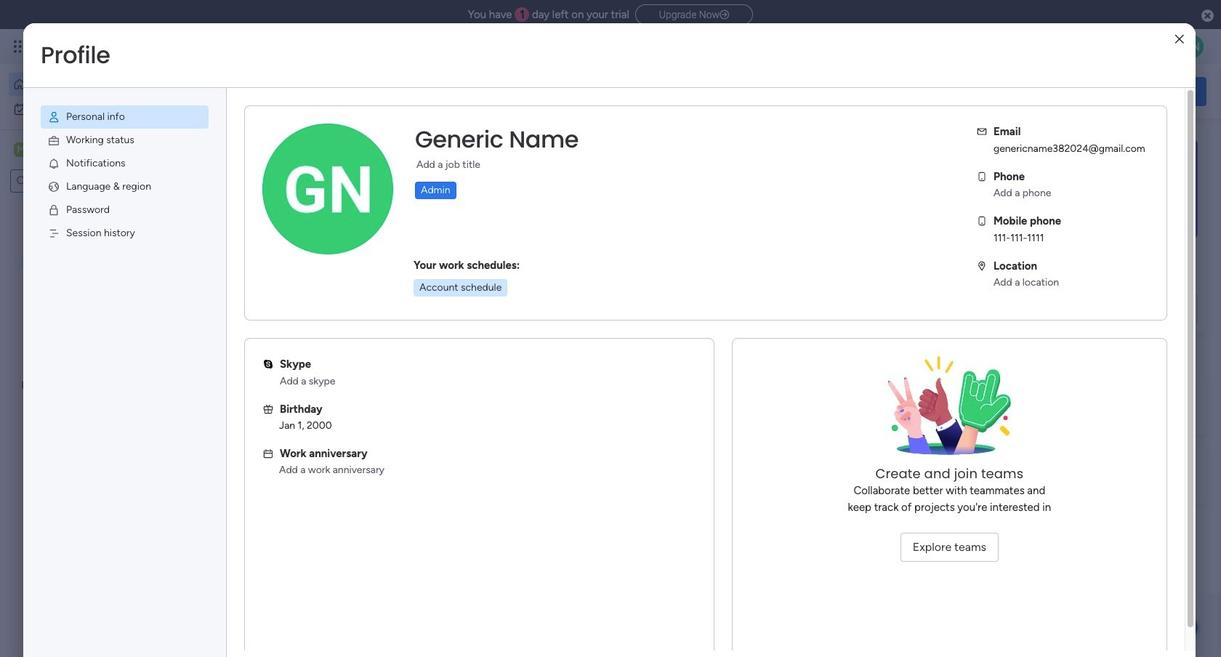 Task type: locate. For each thing, give the bounding box(es) containing it.
component image
[[243, 317, 256, 331], [483, 317, 496, 331]]

personal info image
[[47, 111, 60, 124]]

add to favorites image
[[434, 295, 448, 309]]

dapulse close image
[[1202, 9, 1214, 23]]

1 vertical spatial workspace image
[[249, 468, 284, 503]]

None field
[[412, 124, 582, 155]]

close recently visited image
[[225, 148, 242, 165]]

option up workspace selection "element"
[[9, 97, 177, 121]]

2 component image from the left
[[483, 317, 496, 331]]

0 vertical spatial option
[[9, 73, 177, 96]]

password image
[[47, 204, 60, 217]]

1 public board image from the left
[[243, 295, 259, 311]]

menu item
[[41, 105, 209, 129], [41, 129, 209, 152], [41, 152, 209, 175], [41, 175, 209, 199], [41, 199, 209, 222], [41, 222, 209, 245]]

workspace image
[[14, 142, 28, 158], [249, 468, 284, 503]]

1 horizontal spatial workspace image
[[249, 468, 284, 503]]

close image
[[1176, 34, 1184, 45]]

0 horizontal spatial component image
[[243, 317, 256, 331]]

0 horizontal spatial public board image
[[243, 295, 259, 311]]

menu menu
[[23, 88, 226, 263]]

1 vertical spatial option
[[9, 97, 177, 121]]

dapulse rightstroke image
[[720, 9, 729, 20]]

generic name image
[[1181, 35, 1204, 58]]

v2 bolt switch image
[[1114, 83, 1123, 99]]

0 vertical spatial workspace image
[[14, 142, 28, 158]]

no teams image
[[877, 356, 1023, 465]]

clear search image
[[105, 174, 120, 188]]

session history image
[[47, 227, 60, 240]]

option up the personal info image
[[9, 73, 177, 96]]

1 horizontal spatial component image
[[483, 317, 496, 331]]

option
[[9, 73, 177, 96], [9, 97, 177, 121]]

0 horizontal spatial workspace image
[[14, 142, 28, 158]]

1 horizontal spatial public board image
[[483, 295, 499, 311]]

5 menu item from the top
[[41, 199, 209, 222]]

4 menu item from the top
[[41, 175, 209, 199]]

2 public board image from the left
[[483, 295, 499, 311]]

public board image
[[243, 295, 259, 311], [483, 295, 499, 311]]



Task type: describe. For each thing, give the bounding box(es) containing it.
1 component image from the left
[[243, 317, 256, 331]]

1 menu item from the top
[[41, 105, 209, 129]]

3 menu item from the top
[[41, 152, 209, 175]]

workspace selection element
[[14, 141, 121, 160]]

6 menu item from the top
[[41, 222, 209, 245]]

working status image
[[47, 134, 60, 147]]

workspace image inside "element"
[[14, 142, 28, 158]]

1 option from the top
[[9, 73, 177, 96]]

language & region image
[[47, 180, 60, 193]]

notifications image
[[47, 157, 60, 170]]

public board image for 2nd component image from left
[[483, 295, 499, 311]]

templates image image
[[1002, 139, 1194, 239]]

2 menu item from the top
[[41, 129, 209, 152]]

2 option from the top
[[9, 97, 177, 121]]

select product image
[[13, 39, 28, 54]]

Search in workspace field
[[31, 173, 104, 189]]

getting started element
[[989, 376, 1207, 434]]

open update feed (inbox) image
[[225, 375, 242, 393]]

v2 user feedback image
[[1001, 83, 1012, 99]]

public board image for 2nd component image from the right
[[243, 295, 259, 311]]

quick search results list box
[[225, 165, 954, 358]]

close my workspaces image
[[225, 425, 242, 442]]



Task type: vqa. For each thing, say whether or not it's contained in the screenshot.
option
yes



